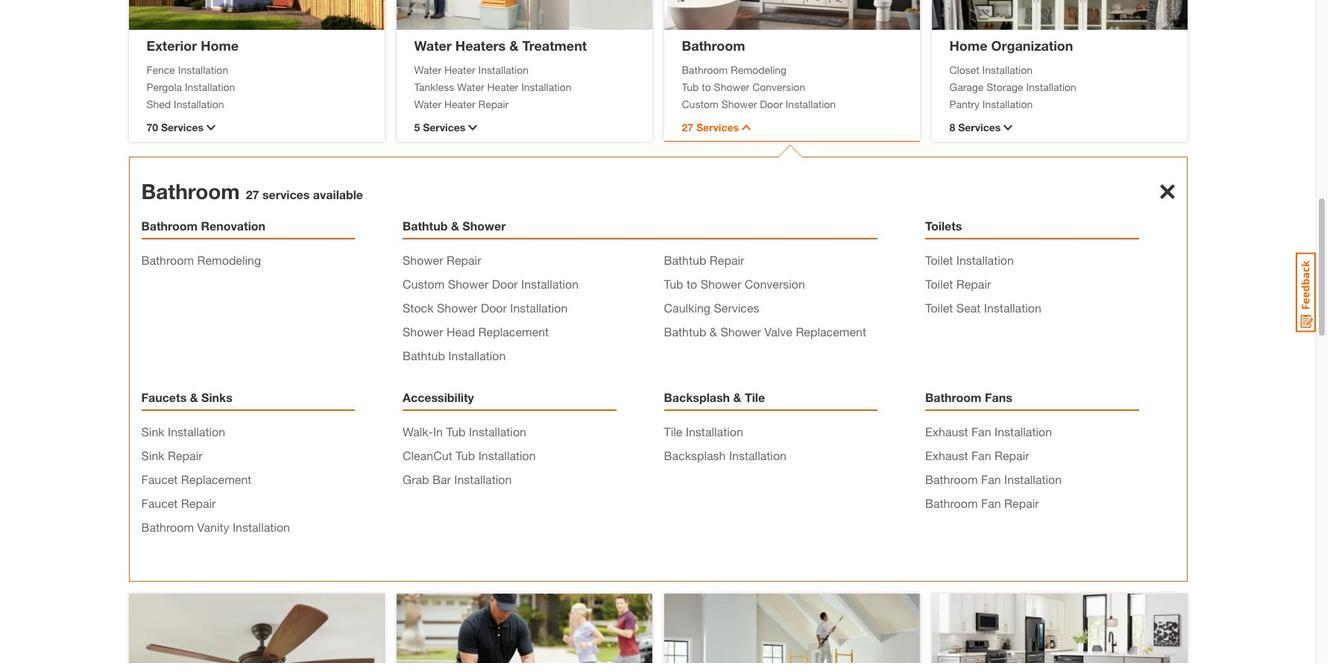 Task type: locate. For each thing, give the bounding box(es) containing it.
bathroom for bathroom fan installation
[[926, 472, 978, 486]]

bathroom fans
[[926, 390, 1013, 404]]

8
[[950, 121, 956, 134]]

bathroom down exhaust fan repair
[[926, 472, 978, 486]]

& up water heater installation link
[[510, 37, 519, 53]]

cleancut tub installation link
[[403, 448, 536, 462]]

shower head replacement
[[403, 324, 549, 339]]

0 vertical spatial door
[[760, 97, 783, 110]]

0 horizontal spatial 27
[[246, 187, 259, 201]]

& for tile installation
[[734, 390, 742, 404]]

custom
[[682, 97, 719, 110], [403, 277, 445, 291]]

1 vertical spatial bathroom remodeling link
[[141, 253, 261, 267]]

custom up 27 services on the top of page
[[682, 97, 719, 110]]

home organization
[[950, 37, 1074, 53]]

installation inside bathroom remodeling tub to shower conversion custom shower door installation
[[786, 97, 836, 110]]

tub to shower conversion link
[[682, 79, 902, 94], [664, 277, 805, 291]]

door down custom shower door installation
[[481, 301, 507, 315]]

conversion up valve on the right of page
[[745, 277, 805, 291]]

toilet up toilet repair link
[[926, 253, 953, 267]]

bathtub up accessibility
[[403, 348, 445, 362]]

installation
[[178, 63, 228, 76], [479, 63, 529, 76], [983, 63, 1033, 76], [185, 80, 235, 93], [521, 80, 572, 93], [1027, 80, 1077, 93], [174, 97, 224, 110], [786, 97, 836, 110], [983, 97, 1033, 110], [957, 253, 1014, 267], [521, 277, 579, 291], [510, 301, 568, 315], [984, 301, 1042, 315], [449, 348, 506, 362], [168, 424, 225, 439], [469, 424, 527, 439], [686, 424, 744, 439], [995, 424, 1052, 439], [479, 448, 536, 462], [729, 448, 787, 462], [454, 472, 512, 486], [1005, 472, 1062, 486], [233, 520, 290, 534]]

bathtub for bathtub installation
[[403, 348, 445, 362]]

closet
[[950, 63, 980, 76]]

door inside bathroom remodeling tub to shower conversion custom shower door installation
[[760, 97, 783, 110]]

custom shower door installation link up 27 services button
[[682, 96, 902, 112]]

bathroom up bathroom remodeling tub to shower conversion custom shower door installation
[[682, 37, 745, 53]]

tub
[[682, 80, 699, 93], [664, 277, 684, 291], [446, 424, 466, 439], [456, 448, 475, 462]]

bathroom up 27 services on the top of page
[[682, 63, 728, 76]]

bathroom for bathroom renovation
[[141, 219, 198, 233]]

bathtub down 'caulking'
[[664, 324, 707, 339]]

bathroom remodeling link up 27 services button
[[682, 62, 902, 77]]

1 vertical spatial door
[[492, 277, 518, 291]]

fan for bathroom fan installation
[[982, 472, 1001, 486]]

backsplash up tile installation link
[[664, 390, 730, 404]]

door up the stock shower door installation
[[492, 277, 518, 291]]

to up 'caulking'
[[687, 277, 698, 291]]

pergola
[[147, 80, 182, 93]]

fan down exhaust fan installation link
[[972, 448, 992, 462]]

1 horizontal spatial tile
[[745, 390, 765, 404]]

bathroom up bathroom remodeling
[[141, 219, 198, 233]]

0 vertical spatial custom shower door installation link
[[682, 96, 902, 112]]

0 vertical spatial 27
[[682, 121, 694, 134]]

0 vertical spatial sink
[[141, 424, 165, 439]]

bathroom for bathroom
[[682, 37, 745, 53]]

replacement up faucet repair link
[[181, 472, 252, 486]]

toilet left 'seat'
[[926, 301, 953, 315]]

2 vertical spatial door
[[481, 301, 507, 315]]

1 faucet from the top
[[141, 472, 178, 486]]

tub right the in
[[446, 424, 466, 439]]

0 horizontal spatial custom
[[403, 277, 445, 291]]

1 vertical spatial custom
[[403, 277, 445, 291]]

fence installation pergola installation shed installation
[[147, 63, 235, 110]]

1 vertical spatial sink
[[141, 448, 165, 462]]

0 vertical spatial remodeling
[[731, 63, 787, 76]]

remodeling down renovation
[[197, 253, 261, 267]]

water heater installation tankless water heater installation water heater repair
[[414, 63, 572, 110]]

2 toilet from the top
[[926, 277, 953, 291]]

2 faucet from the top
[[141, 496, 178, 510]]

tile down backsplash & tile at right
[[664, 424, 683, 439]]

bathtub installation
[[403, 348, 506, 362]]

& left sinks
[[190, 390, 198, 404]]

cleancut
[[403, 448, 452, 462]]

faucet down sink repair link
[[141, 472, 178, 486]]

fans
[[985, 390, 1013, 404]]

tub up 27 services on the top of page
[[682, 80, 699, 93]]

3 toilet from the top
[[926, 301, 953, 315]]

toilets
[[926, 219, 962, 233]]

0 vertical spatial bathroom remodeling link
[[682, 62, 902, 77]]

0 vertical spatial faucet
[[141, 472, 178, 486]]

replacement down stock shower door installation link
[[479, 324, 549, 339]]

bathroom for bathroom fans
[[926, 390, 982, 404]]

0 vertical spatial exhaust
[[926, 424, 968, 439]]

pergola installation link
[[147, 79, 367, 94]]

bathroom down bathroom renovation
[[141, 253, 194, 267]]

walk-in tub installation
[[403, 424, 527, 439]]

walk-
[[403, 424, 433, 439]]

bathroom link up bathroom remodeling tub to shower conversion custom shower door installation
[[682, 37, 745, 53]]

bathtub up shower repair link
[[403, 219, 448, 233]]

exhaust down exhaust fan installation link
[[926, 448, 968, 462]]

water heaters & treatment
[[414, 37, 587, 53]]

backsplash for backsplash & tile
[[664, 390, 730, 404]]

caulking services link
[[664, 301, 760, 315]]

bathtub & shower valve replacement
[[664, 324, 867, 339]]

1 vertical spatial custom shower door installation link
[[403, 277, 579, 291]]

remodeling up 27 services button
[[731, 63, 787, 76]]

services for home organization
[[959, 121, 1001, 134]]

garage storage installation link
[[950, 79, 1170, 94]]

bathroom inside bathroom remodeling tub to shower conversion custom shower door installation
[[682, 63, 728, 76]]

remodeling for bathroom remodeling
[[197, 253, 261, 267]]

valve
[[765, 324, 793, 339]]

fan down 'bathroom fan installation'
[[982, 496, 1001, 510]]

toilet down toilet installation on the right of page
[[926, 277, 953, 291]]

0 horizontal spatial replacement
[[181, 472, 252, 486]]

1 horizontal spatial replacement
[[479, 324, 549, 339]]

sink repair
[[141, 448, 203, 462]]

2 home from the left
[[950, 37, 988, 53]]

garage
[[950, 80, 984, 93]]

1 vertical spatial bathroom link
[[141, 179, 240, 204]]

bathroom link up bathroom renovation
[[141, 179, 240, 204]]

heater up tankless
[[444, 63, 476, 76]]

tub to shower conversion link up 27 services button
[[682, 79, 902, 94]]

faucet down faucet replacement link
[[141, 496, 178, 510]]

heater down tankless
[[444, 97, 476, 110]]

exhaust fan repair link
[[926, 448, 1030, 462]]

&
[[510, 37, 519, 53], [451, 219, 459, 233], [710, 324, 717, 339], [190, 390, 198, 404], [734, 390, 742, 404]]

fence installation link
[[147, 62, 367, 77]]

cleancut tub installation
[[403, 448, 536, 462]]

0 vertical spatial conversion
[[753, 80, 806, 93]]

bathroom remodeling link down bathroom renovation
[[141, 253, 261, 267]]

repair down tankless water heater installation link in the top left of the page
[[479, 97, 509, 110]]

bathroom link
[[682, 37, 745, 53], [141, 179, 240, 204]]

feedback link image
[[1296, 252, 1316, 333]]

bathroom up bathroom renovation
[[141, 179, 240, 204]]

1 vertical spatial faucet
[[141, 496, 178, 510]]

tub down the walk-in tub installation link
[[456, 448, 475, 462]]

1 toilet from the top
[[926, 253, 953, 267]]

shower repair link
[[403, 253, 481, 267]]

0 horizontal spatial bathroom link
[[141, 179, 240, 204]]

sink for sink repair
[[141, 448, 165, 462]]

1 horizontal spatial to
[[702, 80, 711, 93]]

1 exhaust from the top
[[926, 424, 968, 439]]

1 backsplash from the top
[[664, 390, 730, 404]]

1 horizontal spatial bathroom remodeling link
[[682, 62, 902, 77]]

0 vertical spatial toilet
[[926, 253, 953, 267]]

bathroom fan repair
[[926, 496, 1039, 510]]

2 exhaust from the top
[[926, 448, 968, 462]]

1 horizontal spatial remodeling
[[731, 63, 787, 76]]

treatment
[[522, 37, 587, 53]]

tile up backsplash installation link
[[745, 390, 765, 404]]

& up shower repair
[[451, 219, 459, 233]]

5 services button
[[414, 119, 634, 135]]

27 services button
[[682, 119, 902, 135]]

exhaust up exhaust fan repair
[[926, 424, 968, 439]]

services down bathroom remodeling tub to shower conversion custom shower door installation
[[697, 121, 739, 134]]

exhaust fan repair
[[926, 448, 1030, 462]]

bathroom fan installation link
[[926, 472, 1062, 486]]

1 vertical spatial 27
[[246, 187, 259, 201]]

1 vertical spatial to
[[687, 277, 698, 291]]

door up 27 services button
[[760, 97, 783, 110]]

0 horizontal spatial custom shower door installation link
[[403, 277, 579, 291]]

2 vertical spatial toilet
[[926, 301, 953, 315]]

1 horizontal spatial home
[[950, 37, 988, 53]]

2 backsplash from the top
[[664, 448, 726, 462]]

exhaust fan installation
[[926, 424, 1052, 439]]

services
[[161, 121, 204, 134], [423, 121, 466, 134], [697, 121, 739, 134], [959, 121, 1001, 134], [714, 301, 760, 315]]

backsplash
[[664, 390, 730, 404], [664, 448, 726, 462]]

door for custom shower door installation
[[492, 277, 518, 291]]

grab bar installation
[[403, 472, 512, 486]]

1 sink from the top
[[141, 424, 165, 439]]

exhaust
[[926, 424, 968, 439], [926, 448, 968, 462]]

services right 70 on the top left of the page
[[161, 121, 204, 134]]

bathroom down 'faucet repair'
[[141, 520, 194, 534]]

bathroom for bathroom vanity installation
[[141, 520, 194, 534]]

0 horizontal spatial tile
[[664, 424, 683, 439]]

backsplash installation link
[[664, 448, 787, 462]]

2 sink from the top
[[141, 448, 165, 462]]

bathroom remodeling
[[141, 253, 261, 267]]

services
[[262, 187, 310, 201]]

& up 'tile installation'
[[734, 390, 742, 404]]

caulking services
[[664, 301, 760, 315]]

water heater installation link
[[414, 62, 634, 77]]

1 vertical spatial remodeling
[[197, 253, 261, 267]]

shower
[[714, 80, 750, 93], [722, 97, 757, 110], [463, 219, 506, 233], [403, 253, 443, 267], [448, 277, 489, 291], [701, 277, 742, 291], [437, 301, 478, 315], [403, 324, 443, 339], [721, 324, 761, 339]]

1 vertical spatial toilet
[[926, 277, 953, 291]]

1 vertical spatial exhaust
[[926, 448, 968, 462]]

bathtub for bathtub repair
[[664, 253, 707, 267]]

5 services
[[414, 121, 466, 134]]

custom shower door installation link up the stock shower door installation
[[403, 277, 579, 291]]

home up closet on the top right of page
[[950, 37, 988, 53]]

0 horizontal spatial remodeling
[[197, 253, 261, 267]]

water
[[414, 37, 452, 53], [414, 63, 442, 76], [457, 80, 485, 93], [414, 97, 442, 110]]

bathroom for bathroom fan repair
[[926, 496, 978, 510]]

repair
[[479, 97, 509, 110], [447, 253, 481, 267], [710, 253, 745, 267], [957, 277, 991, 291], [168, 448, 203, 462], [995, 448, 1030, 462], [181, 496, 216, 510], [1005, 496, 1039, 510]]

toilet for toilet repair
[[926, 277, 953, 291]]

fan up bathroom fan repair on the bottom
[[982, 472, 1001, 486]]

home up fence installation link at the top left
[[201, 37, 239, 53]]

repair down faucet replacement link
[[181, 496, 216, 510]]

remodeling inside bathroom remodeling tub to shower conversion custom shower door installation
[[731, 63, 787, 76]]

water heater repair link
[[414, 96, 634, 112]]

bathtub
[[403, 219, 448, 233], [664, 253, 707, 267], [664, 324, 707, 339], [403, 348, 445, 362]]

2 vertical spatial heater
[[444, 97, 476, 110]]

services right 5
[[423, 121, 466, 134]]

sink down sink installation
[[141, 448, 165, 462]]

tub to shower conversion link up caulking services
[[664, 277, 805, 291]]

70 services
[[147, 121, 204, 134]]

vanity
[[197, 520, 229, 534]]

services for bathroom
[[697, 121, 739, 134]]

27 inside bathroom 27 services available
[[246, 187, 259, 201]]

0 vertical spatial to
[[702, 80, 711, 93]]

1 horizontal spatial 27
[[682, 121, 694, 134]]

0 horizontal spatial home
[[201, 37, 239, 53]]

bathroom down bathroom fan installation link on the right bottom
[[926, 496, 978, 510]]

repair inside water heater installation tankless water heater installation water heater repair
[[479, 97, 509, 110]]

bathtub up 'caulking'
[[664, 253, 707, 267]]

fan up exhaust fan repair
[[972, 424, 992, 439]]

heater down water heater installation link
[[487, 80, 519, 93]]

to up 27 services on the top of page
[[702, 80, 711, 93]]

1 horizontal spatial custom
[[682, 97, 719, 110]]

0 vertical spatial custom
[[682, 97, 719, 110]]

conversion up 27 services button
[[753, 80, 806, 93]]

custom up stock
[[403, 277, 445, 291]]

replacement right valve on the right of page
[[796, 324, 867, 339]]

bathroom
[[682, 37, 745, 53], [682, 63, 728, 76], [141, 179, 240, 204], [141, 219, 198, 233], [141, 253, 194, 267], [926, 390, 982, 404], [926, 472, 978, 486], [926, 496, 978, 510], [141, 520, 194, 534]]

tub up 'caulking'
[[664, 277, 684, 291]]

1 horizontal spatial bathroom link
[[682, 37, 745, 53]]

1 vertical spatial backsplash
[[664, 448, 726, 462]]

conversion
[[753, 80, 806, 93], [745, 277, 805, 291]]

repair up bathroom fan installation link on the right bottom
[[995, 448, 1030, 462]]

tile installation
[[664, 424, 744, 439]]

head
[[447, 324, 475, 339]]

services right 8
[[959, 121, 1001, 134]]

faucet
[[141, 472, 178, 486], [141, 496, 178, 510]]

backsplash & tile
[[664, 390, 765, 404]]

walk-in tub installation link
[[403, 424, 527, 439]]

0 vertical spatial backsplash
[[664, 390, 730, 404]]

faucets
[[141, 390, 187, 404]]

27 inside button
[[682, 121, 694, 134]]

sink up sink repair
[[141, 424, 165, 439]]

replacement
[[479, 324, 549, 339], [796, 324, 867, 339], [181, 472, 252, 486]]

toilet for toilet seat installation
[[926, 301, 953, 315]]

bathroom left fans
[[926, 390, 982, 404]]

toilet installation
[[926, 253, 1014, 267]]

backsplash down tile installation link
[[664, 448, 726, 462]]



Task type: vqa. For each thing, say whether or not it's contained in the screenshot.


Task type: describe. For each thing, give the bounding box(es) containing it.
seat
[[957, 301, 981, 315]]

grab bar installation link
[[403, 472, 512, 486]]

bathroom 27 services available
[[141, 179, 363, 204]]

close drawer image
[[1160, 184, 1175, 199]]

0 horizontal spatial bathroom remodeling link
[[141, 253, 261, 267]]

to inside bathroom remodeling tub to shower conversion custom shower door installation
[[702, 80, 711, 93]]

conversion inside bathroom remodeling tub to shower conversion custom shower door installation
[[753, 80, 806, 93]]

services down tub to shower conversion
[[714, 301, 760, 315]]

tub inside bathroom remodeling tub to shower conversion custom shower door installation
[[682, 80, 699, 93]]

bathroom vanity installation
[[141, 520, 290, 534]]

exterior home
[[147, 37, 239, 53]]

5
[[414, 121, 420, 134]]

faucet replacement link
[[141, 472, 252, 486]]

closet installation link
[[950, 62, 1170, 77]]

1 home from the left
[[201, 37, 239, 53]]

fan for exhaust fan repair
[[972, 448, 992, 462]]

backsplash for backsplash installation
[[664, 448, 726, 462]]

services for water heaters & treatment
[[423, 121, 466, 134]]

stock shower door installation link
[[403, 301, 568, 315]]

closet installation garage storage installation pantry installation
[[950, 63, 1077, 110]]

bathtub for bathtub & shower valve replacement
[[664, 324, 707, 339]]

bathtub & shower
[[403, 219, 506, 233]]

0 vertical spatial bathroom link
[[682, 37, 745, 53]]

sink installation
[[141, 424, 225, 439]]

backsplash installation
[[664, 448, 787, 462]]

fan for bathroom fan repair
[[982, 496, 1001, 510]]

bathtub repair
[[664, 253, 745, 267]]

faucet for faucet replacement
[[141, 472, 178, 486]]

bathroom for bathroom remodeling
[[141, 253, 194, 267]]

accessibility
[[403, 390, 474, 404]]

custom shower door installation
[[403, 277, 579, 291]]

bathroom for bathroom remodeling tub to shower conversion custom shower door installation
[[682, 63, 728, 76]]

8 services button
[[950, 119, 1170, 135]]

1 vertical spatial conversion
[[745, 277, 805, 291]]

tankless
[[414, 80, 454, 93]]

27 services
[[682, 121, 739, 134]]

renovation
[[201, 219, 266, 233]]

1 vertical spatial tub to shower conversion link
[[664, 277, 805, 291]]

faucet repair
[[141, 496, 216, 510]]

remodeling for bathroom remodeling tub to shower conversion custom shower door installation
[[731, 63, 787, 76]]

bathroom fan repair link
[[926, 496, 1039, 510]]

caulking
[[664, 301, 711, 315]]

1 vertical spatial tile
[[664, 424, 683, 439]]

home organization link
[[950, 37, 1074, 53]]

bathroom renovation
[[141, 219, 266, 233]]

organization
[[992, 37, 1074, 53]]

bathroom fan installation
[[926, 472, 1062, 486]]

bar
[[433, 472, 451, 486]]

faucet replacement
[[141, 472, 252, 486]]

0 vertical spatial tub to shower conversion link
[[682, 79, 902, 94]]

fence
[[147, 63, 175, 76]]

exhaust for exhaust fan installation
[[926, 424, 968, 439]]

0 horizontal spatial to
[[687, 277, 698, 291]]

heaters
[[456, 37, 506, 53]]

custom inside bathroom remodeling tub to shower conversion custom shower door installation
[[682, 97, 719, 110]]

toilet repair link
[[926, 277, 991, 291]]

toilet seat installation link
[[926, 301, 1042, 315]]

exterior home link
[[147, 37, 239, 53]]

toilet installation link
[[926, 253, 1014, 267]]

in
[[433, 424, 443, 439]]

sink repair link
[[141, 448, 203, 462]]

sink installation link
[[141, 424, 225, 439]]

water heaters & treatment link
[[414, 37, 587, 53]]

bathroom remodeling tub to shower conversion custom shower door installation
[[682, 63, 836, 110]]

& for sink installation
[[190, 390, 198, 404]]

tankless water heater installation link
[[414, 79, 634, 94]]

shed
[[147, 97, 171, 110]]

exhaust fan installation link
[[926, 424, 1052, 439]]

bathroom for bathroom 27 services available
[[141, 179, 240, 204]]

70 services button
[[147, 119, 367, 135]]

tile installation link
[[664, 424, 744, 439]]

sink for sink installation
[[141, 424, 165, 439]]

available
[[313, 187, 363, 201]]

2 horizontal spatial replacement
[[796, 324, 867, 339]]

bathtub installation link
[[403, 348, 506, 362]]

faucets & sinks
[[141, 390, 233, 404]]

sinks
[[201, 390, 233, 404]]

toilet for toilet installation
[[926, 253, 953, 267]]

& down caulking services link
[[710, 324, 717, 339]]

shower head replacement link
[[403, 324, 549, 339]]

toilet seat installation
[[926, 301, 1042, 315]]

bathtub repair link
[[664, 253, 745, 267]]

shower repair
[[403, 253, 481, 267]]

fan for exhaust fan installation
[[972, 424, 992, 439]]

pantry
[[950, 97, 980, 110]]

door for stock shower door installation
[[481, 301, 507, 315]]

0 vertical spatial heater
[[444, 63, 476, 76]]

exterior
[[147, 37, 197, 53]]

repair down sink installation
[[168, 448, 203, 462]]

70
[[147, 121, 158, 134]]

1 horizontal spatial custom shower door installation link
[[682, 96, 902, 112]]

stock shower door installation
[[403, 301, 568, 315]]

repair down the toilet installation link
[[957, 277, 991, 291]]

faucet for faucet repair
[[141, 496, 178, 510]]

bathtub for bathtub & shower
[[403, 219, 448, 233]]

& for shower repair
[[451, 219, 459, 233]]

pantry installation link
[[950, 96, 1170, 112]]

repair up tub to shower conversion
[[710, 253, 745, 267]]

8 services
[[950, 121, 1001, 134]]

repair down bathroom fan installation link on the right bottom
[[1005, 496, 1039, 510]]

exhaust for exhaust fan repair
[[926, 448, 968, 462]]

repair down bathtub & shower
[[447, 253, 481, 267]]

1 vertical spatial heater
[[487, 80, 519, 93]]

shed installation link
[[147, 96, 367, 112]]

toilet repair
[[926, 277, 991, 291]]

services for exterior home
[[161, 121, 204, 134]]

0 vertical spatial tile
[[745, 390, 765, 404]]

stock
[[403, 301, 434, 315]]



